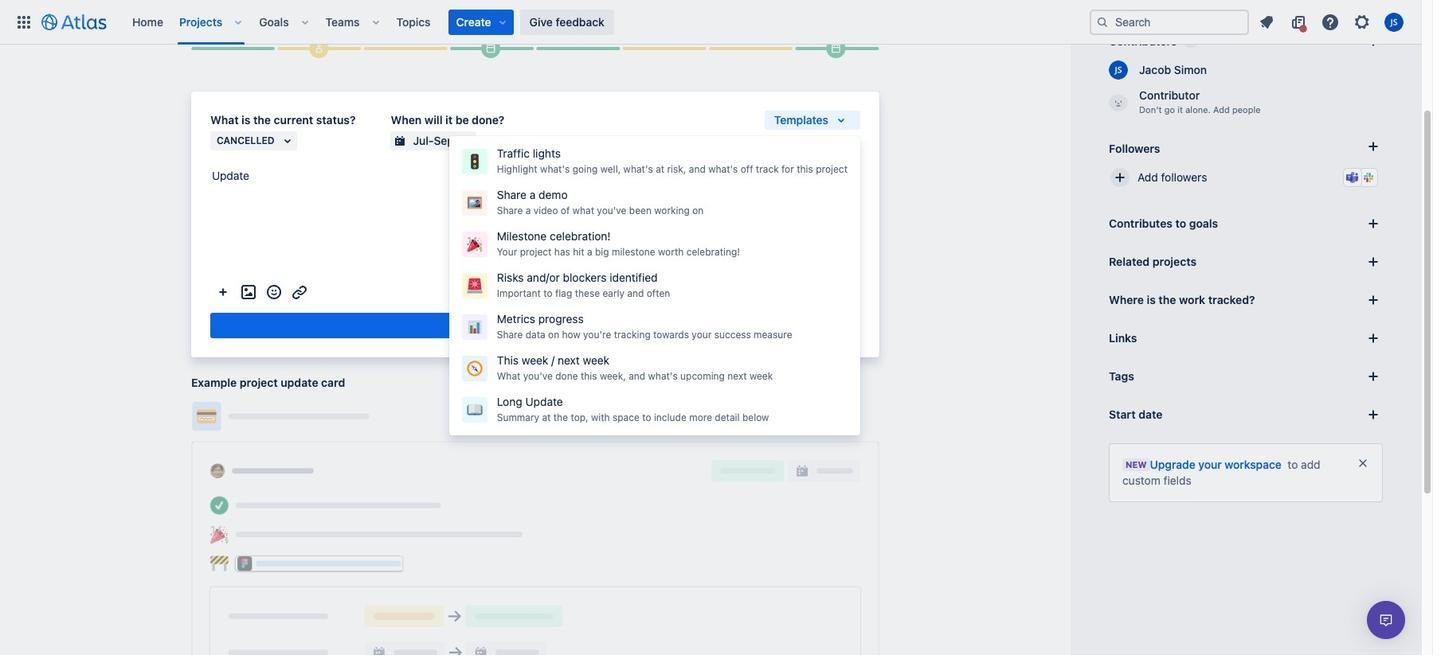 Task type: locate. For each thing, give the bounding box(es) containing it.
week up below
[[750, 370, 773, 382]]

1
[[1188, 35, 1193, 47]]

0 vertical spatial you've
[[597, 205, 627, 217]]

0 vertical spatial the
[[253, 113, 271, 127]]

2 horizontal spatial the
[[1159, 293, 1176, 307]]

to add custom fields
[[1123, 458, 1321, 488]]

1 vertical spatial you've
[[523, 370, 553, 382]]

is
[[242, 113, 251, 127], [1147, 293, 1156, 307]]

2 vertical spatial and
[[629, 370, 645, 382]]

0 vertical spatial this
[[797, 163, 813, 175]]

tracking
[[614, 329, 651, 341]]

1 example from the top
[[191, 16, 237, 30]]

goals
[[1189, 217, 1218, 230]]

metrics progress share data on how you're tracking towards your success measure
[[497, 312, 792, 341]]

1 vertical spatial next
[[728, 370, 747, 382]]

add followers
[[1138, 170, 1207, 184]]

3 share from the top
[[497, 329, 523, 341]]

to left the add
[[1288, 458, 1298, 472]]

risks
[[497, 271, 524, 284]]

big
[[595, 246, 609, 258]]

Main content area, start typing to enter text. text field
[[210, 167, 860, 191]]

1 horizontal spatial add
[[1213, 104, 1230, 115]]

project inside milestone celebration! your project has hit a big milestone worth celebrating!
[[520, 246, 552, 258]]

flag
[[555, 288, 572, 300]]

0 horizontal spatial next
[[558, 354, 580, 367]]

feedback
[[556, 15, 605, 28]]

to right space
[[642, 412, 651, 424]]

1 horizontal spatial this
[[797, 163, 813, 175]]

status?
[[316, 113, 356, 127]]

the up the cancelled button
[[253, 113, 271, 127]]

help image
[[1321, 12, 1340, 31]]

hit
[[573, 246, 584, 258]]

the for current
[[253, 113, 271, 127]]

for
[[782, 163, 794, 175]]

banner containing home
[[0, 0, 1421, 45]]

what's left off
[[708, 163, 738, 175]]

0 vertical spatial is
[[242, 113, 251, 127]]

at inside long update summary at the top, with space to include more detail below
[[542, 412, 551, 424]]

give feedback
[[529, 15, 605, 28]]

update
[[212, 169, 249, 183], [525, 395, 563, 409]]

1 horizontal spatial the
[[554, 412, 568, 424]]

topics
[[396, 15, 431, 28]]

at right summary on the left
[[542, 412, 551, 424]]

add follower image
[[1111, 168, 1130, 187]]

you're
[[583, 329, 611, 341]]

1 horizontal spatial update
[[525, 395, 563, 409]]

and for identified
[[627, 288, 644, 300]]

video
[[534, 205, 558, 217]]

share
[[497, 188, 527, 202], [497, 205, 523, 217], [497, 329, 523, 341]]

will
[[425, 113, 443, 127]]

0 horizontal spatial is
[[242, 113, 251, 127]]

you've down / at the bottom left
[[523, 370, 553, 382]]

is right where
[[1147, 293, 1156, 307]]

0 horizontal spatial update
[[212, 169, 249, 183]]

and inside the traffic lights highlight what's going well, what's at risk, and what's off track for this project
[[689, 163, 706, 175]]

what inside this week / next week what you've done this week, and what's upcoming next week
[[497, 370, 521, 382]]

0 vertical spatial update
[[212, 169, 249, 183]]

0 vertical spatial share
[[497, 188, 527, 202]]

new
[[1126, 460, 1147, 470]]

a inside milestone celebration! your project has hit a big milestone worth celebrating!
[[587, 246, 592, 258]]

and right risk,
[[689, 163, 706, 175]]

more actions image
[[214, 283, 233, 302]]

0 vertical spatial on
[[692, 205, 704, 217]]

at left risk,
[[656, 163, 665, 175]]

you've inside this week / next week what you've done this week, and what's upcoming next week
[[523, 370, 553, 382]]

and inside risks and/or blockers identified important to flag these early and often
[[627, 288, 644, 300]]

0 horizontal spatial your
[[692, 329, 712, 341]]

what
[[210, 113, 239, 127], [497, 370, 521, 382]]

open intercom messenger image
[[1377, 611, 1396, 630]]

1 vertical spatial the
[[1159, 293, 1176, 307]]

more
[[689, 412, 712, 424]]

example for example project history
[[191, 16, 237, 30]]

your right towards
[[692, 329, 712, 341]]

1 horizontal spatial what
[[497, 370, 521, 382]]

1 vertical spatial share
[[497, 205, 523, 217]]

track
[[756, 163, 779, 175]]

banner
[[0, 0, 1421, 45]]

to left the "flag"
[[544, 288, 553, 300]]

1 horizontal spatial your
[[1199, 458, 1222, 472]]

and
[[689, 163, 706, 175], [627, 288, 644, 300], [629, 370, 645, 382]]

update inside long update summary at the top, with space to include more detail below
[[525, 395, 563, 409]]

week left / at the bottom left
[[522, 354, 548, 367]]

add right add follower icon
[[1138, 170, 1158, 184]]

group
[[449, 136, 860, 436]]

on right working
[[692, 205, 704, 217]]

at inside the traffic lights highlight what's going well, what's at risk, and what's off track for this project
[[656, 163, 665, 175]]

0 horizontal spatial the
[[253, 113, 271, 127]]

0 horizontal spatial add
[[1138, 170, 1158, 184]]

1 horizontal spatial at
[[656, 163, 665, 175]]

0 horizontal spatial this
[[581, 370, 597, 382]]

and right week,
[[629, 370, 645, 382]]

1 vertical spatial on
[[548, 329, 559, 341]]

with
[[591, 412, 610, 424]]

1 vertical spatial this
[[581, 370, 597, 382]]

what down this on the left bottom of the page
[[497, 370, 521, 382]]

contributes to goals
[[1109, 217, 1218, 230]]

add
[[1213, 104, 1230, 115], [1138, 170, 1158, 184]]

1 vertical spatial is
[[1147, 293, 1156, 307]]

insert link image
[[290, 283, 309, 302]]

long update summary at the top, with space to include more detail below
[[497, 395, 769, 424]]

is up cancelled
[[242, 113, 251, 127]]

1 horizontal spatial is
[[1147, 293, 1156, 307]]

project right for
[[816, 163, 848, 175]]

milestone
[[497, 229, 547, 243]]

and down identified
[[627, 288, 644, 300]]

your
[[692, 329, 712, 341], [1199, 458, 1222, 472]]

you've right what
[[597, 205, 627, 217]]

project inside the traffic lights highlight what's going well, what's at risk, and what's off track for this project
[[816, 163, 848, 175]]

slack logo showing nan channels are connected to this project image
[[1362, 171, 1375, 184]]

the left top, on the bottom of the page
[[554, 412, 568, 424]]

share down metrics
[[497, 329, 523, 341]]

see examples button
[[800, 285, 860, 300]]

blockers
[[563, 271, 607, 284]]

2 example from the top
[[191, 376, 237, 390]]

it inside contributor don't go it alone. add people
[[1178, 104, 1183, 115]]

update down cancelled
[[212, 169, 249, 183]]

update inside main content area, start typing to enter text. "text box"
[[212, 169, 249, 183]]

on inside metrics progress share data on how you're tracking towards your success measure
[[548, 329, 559, 341]]

0 horizontal spatial it
[[445, 113, 453, 127]]

people
[[1232, 104, 1261, 115]]

0 horizontal spatial at
[[542, 412, 551, 424]]

example
[[191, 16, 237, 30], [191, 376, 237, 390]]

add right alone.
[[1213, 104, 1230, 115]]

this right for
[[797, 163, 813, 175]]

top,
[[571, 412, 588, 424]]

update up summary on the left
[[525, 395, 563, 409]]

project
[[240, 16, 278, 30], [816, 163, 848, 175], [520, 246, 552, 258], [240, 376, 278, 390]]

share a demo share a video of what you've been working on
[[497, 188, 704, 217]]

share down highlight
[[497, 188, 527, 202]]

1 vertical spatial add
[[1138, 170, 1158, 184]]

what up cancelled
[[210, 113, 239, 127]]

the left work
[[1159, 293, 1176, 307]]

2 vertical spatial a
[[587, 246, 592, 258]]

to inside risks and/or blockers identified important to flag these early and often
[[544, 288, 553, 300]]

the
[[253, 113, 271, 127], [1159, 293, 1176, 307], [554, 412, 568, 424]]

on inside share a demo share a video of what you've been working on
[[692, 205, 704, 217]]

add
[[1301, 458, 1321, 472]]

this right done
[[581, 370, 597, 382]]

milestone
[[612, 246, 655, 258]]

1 horizontal spatial it
[[1178, 104, 1183, 115]]

2 vertical spatial share
[[497, 329, 523, 341]]

don't
[[1139, 104, 1162, 115]]

goals
[[259, 15, 289, 28]]

1 horizontal spatial next
[[728, 370, 747, 382]]

0 vertical spatial and
[[689, 163, 706, 175]]

traffic
[[497, 147, 530, 160]]

important
[[497, 288, 541, 300]]

on down progress
[[548, 329, 559, 341]]

update
[[281, 376, 318, 390]]

1 vertical spatial at
[[542, 412, 551, 424]]

what is the current status?
[[210, 113, 356, 127]]

your inside metrics progress share data on how you're tracking towards your success measure
[[692, 329, 712, 341]]

you've inside share a demo share a video of what you've been working on
[[597, 205, 627, 217]]

2 vertical spatial the
[[554, 412, 568, 424]]

to inside long update summary at the top, with space to include more detail below
[[642, 412, 651, 424]]

what's left upcoming
[[648, 370, 678, 382]]

at
[[656, 163, 665, 175], [542, 412, 551, 424]]

well,
[[600, 163, 621, 175]]

it right go
[[1178, 104, 1183, 115]]

1 horizontal spatial week
[[583, 354, 610, 367]]

you've
[[597, 205, 627, 217], [523, 370, 553, 382]]

week up week,
[[583, 354, 610, 367]]

a left video
[[526, 205, 531, 217]]

next right / at the bottom left
[[558, 354, 580, 367]]

group containing traffic lights
[[449, 136, 860, 436]]

0 horizontal spatial on
[[548, 329, 559, 341]]

add inside contributor don't go it alone. add people
[[1213, 104, 1230, 115]]

your
[[497, 246, 517, 258]]

search image
[[1096, 16, 1109, 28]]

and inside this week / next week what you've done this week, and what's upcoming next week
[[629, 370, 645, 382]]

long
[[497, 395, 522, 409]]

to inside to add custom fields
[[1288, 458, 1298, 472]]

share inside metrics progress share data on how you're tracking towards your success measure
[[497, 329, 523, 341]]

1 vertical spatial what
[[497, 370, 521, 382]]

upgrade
[[1150, 458, 1196, 472]]

contributes
[[1109, 217, 1173, 230]]

contributors
[[1109, 34, 1177, 48]]

a left demo on the top left of the page
[[530, 188, 536, 202]]

1 horizontal spatial you've
[[597, 205, 627, 217]]

success
[[714, 329, 751, 341]]

followers
[[1161, 170, 1207, 184]]

add a follower image
[[1364, 137, 1383, 156]]

1 vertical spatial update
[[525, 395, 563, 409]]

0 horizontal spatial you've
[[523, 370, 553, 382]]

done
[[555, 370, 578, 382]]

0 vertical spatial what
[[210, 113, 239, 127]]

0 vertical spatial add
[[1213, 104, 1230, 115]]

teams link
[[321, 9, 365, 35]]

0 vertical spatial your
[[692, 329, 712, 341]]

it
[[1178, 104, 1183, 115], [445, 113, 453, 127]]

week
[[522, 354, 548, 367], [583, 354, 610, 367], [750, 370, 773, 382]]

0 vertical spatial example
[[191, 16, 237, 30]]

1 vertical spatial example
[[191, 376, 237, 390]]

links
[[1109, 331, 1137, 345]]

related
[[1109, 255, 1150, 268]]

1 vertical spatial and
[[627, 288, 644, 300]]

a right 'hit'
[[587, 246, 592, 258]]

detail
[[715, 412, 740, 424]]

followers
[[1109, 141, 1160, 155]]

below
[[742, 412, 769, 424]]

measure
[[754, 329, 792, 341]]

what's down lights
[[540, 163, 570, 175]]

your right upgrade at the bottom of the page
[[1199, 458, 1222, 472]]

0 vertical spatial at
[[656, 163, 665, 175]]

top element
[[10, 0, 1090, 44]]

1 horizontal spatial on
[[692, 205, 704, 217]]

share up milestone
[[497, 205, 523, 217]]

next right upcoming
[[728, 370, 747, 382]]

2 horizontal spatial week
[[750, 370, 773, 382]]

project down milestone
[[520, 246, 552, 258]]

it left be
[[445, 113, 453, 127]]



Task type: describe. For each thing, give the bounding box(es) containing it.
alone.
[[1186, 104, 1211, 115]]

and for what's
[[689, 163, 706, 175]]

related projects
[[1109, 255, 1197, 268]]

insert emoji image
[[265, 283, 284, 302]]

templates button
[[765, 111, 860, 130]]

post button
[[210, 313, 860, 339]]

jul-sep button
[[391, 132, 476, 151]]

tags
[[1109, 370, 1134, 383]]

when
[[391, 113, 422, 127]]

progress
[[538, 312, 584, 326]]

contributor don't go it alone. add people
[[1139, 88, 1261, 115]]

home link
[[127, 9, 168, 35]]

2 share from the top
[[497, 205, 523, 217]]

fields
[[1164, 474, 1192, 488]]

teams
[[326, 15, 360, 28]]

close banner image
[[1357, 457, 1370, 470]]

give
[[529, 15, 553, 28]]

start date
[[1109, 408, 1163, 421]]

projects
[[179, 15, 222, 28]]

0 vertical spatial a
[[530, 188, 536, 202]]

upcoming
[[680, 370, 725, 382]]

/
[[551, 354, 555, 367]]

0 vertical spatial next
[[558, 354, 580, 367]]

this
[[497, 354, 519, 367]]

of
[[561, 205, 570, 217]]

highlight
[[497, 163, 538, 175]]

this inside the traffic lights highlight what's going well, what's at risk, and what's off track for this project
[[797, 163, 813, 175]]

be
[[455, 113, 469, 127]]

goals link
[[254, 9, 294, 35]]

home
[[132, 15, 163, 28]]

work
[[1179, 293, 1206, 307]]

when will it be done?
[[391, 113, 505, 127]]

project left update
[[240, 376, 278, 390]]

cancelled
[[217, 135, 275, 147]]

Search field
[[1090, 9, 1249, 35]]

space
[[613, 412, 640, 424]]

1 share from the top
[[497, 188, 527, 202]]

where is the work tracked?
[[1109, 293, 1255, 307]]

summary
[[497, 412, 539, 424]]

date
[[1139, 408, 1163, 421]]

working
[[654, 205, 690, 217]]

early
[[603, 288, 625, 300]]

0 horizontal spatial what
[[210, 113, 239, 127]]

sep
[[434, 134, 454, 147]]

add inside button
[[1138, 170, 1158, 184]]

done?
[[472, 113, 505, 127]]

project left 'history'
[[240, 16, 278, 30]]

1 vertical spatial your
[[1199, 458, 1222, 472]]

projects
[[1153, 255, 1197, 268]]

example project history
[[191, 16, 318, 30]]

what
[[573, 205, 594, 217]]

identified
[[610, 271, 658, 284]]

0 horizontal spatial week
[[522, 354, 548, 367]]

6/280
[[611, 287, 636, 297]]

to left goals on the top right
[[1176, 217, 1186, 230]]

templates
[[774, 113, 829, 127]]

contributor
[[1139, 88, 1200, 102]]

1 vertical spatial a
[[526, 205, 531, 217]]

the inside long update summary at the top, with space to include more detail below
[[554, 412, 568, 424]]

is for where
[[1147, 293, 1156, 307]]

go
[[1164, 104, 1175, 115]]

data
[[526, 329, 545, 341]]

tracked?
[[1208, 293, 1255, 307]]

off
[[741, 163, 753, 175]]

the for work
[[1159, 293, 1176, 307]]

custom
[[1123, 474, 1161, 488]]

give feedback button
[[520, 9, 614, 35]]

often
[[647, 288, 670, 300]]

msteams logo showing  channels are connected to this project image
[[1346, 171, 1359, 184]]

has
[[554, 246, 570, 258]]

where
[[1109, 293, 1144, 307]]

milestone celebration! your project has hit a big milestone worth celebrating!
[[497, 229, 740, 258]]

workspace
[[1225, 458, 1282, 472]]

demo
[[539, 188, 568, 202]]

see
[[801, 287, 817, 297]]

projects link
[[174, 9, 227, 35]]

topics link
[[392, 9, 435, 35]]

is for what
[[242, 113, 251, 127]]

example for example project update card
[[191, 376, 237, 390]]

add files, videos, or images image
[[239, 283, 258, 302]]

jul-
[[413, 134, 434, 147]]

see examples
[[801, 287, 859, 297]]

history
[[281, 16, 318, 30]]

and/or
[[527, 271, 560, 284]]

current
[[274, 113, 313, 127]]

this week / next week what you've done this week, and what's upcoming next week
[[497, 354, 773, 382]]

this inside this week / next week what you've done this week, and what's upcoming next week
[[581, 370, 597, 382]]

these
[[575, 288, 600, 300]]

what's inside this week / next week what you've done this week, and what's upcoming next week
[[648, 370, 678, 382]]

risks and/or blockers identified important to flag these early and often
[[497, 271, 670, 300]]

towards
[[653, 329, 689, 341]]

how
[[562, 329, 581, 341]]

going
[[573, 163, 598, 175]]

celebrating!
[[687, 246, 740, 258]]

week,
[[600, 370, 626, 382]]

examples
[[819, 287, 859, 297]]

cancelled button
[[210, 132, 297, 151]]

been
[[629, 205, 652, 217]]

example project update card
[[191, 376, 345, 390]]

what's right well,
[[624, 163, 653, 175]]

card
[[321, 376, 345, 390]]

lights
[[533, 147, 561, 160]]



Task type: vqa. For each thing, say whether or not it's contained in the screenshot.


